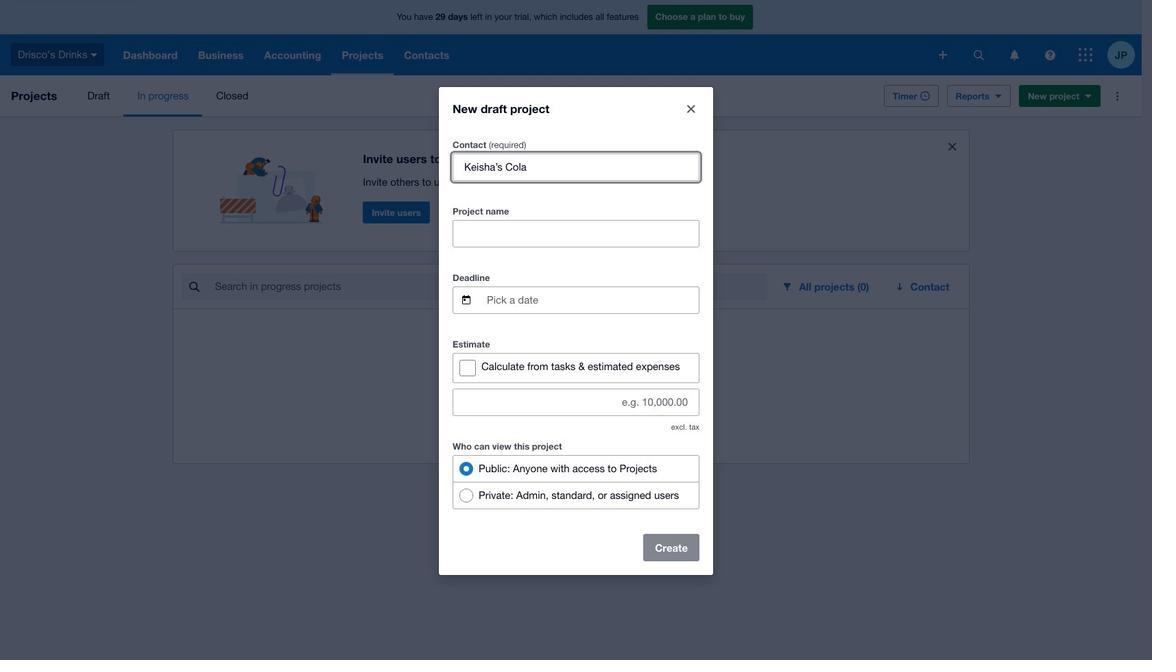 Task type: describe. For each thing, give the bounding box(es) containing it.
Find or create a contact field
[[454, 154, 699, 180]]

Pick a date field
[[486, 287, 699, 313]]

Search in progress projects search field
[[214, 274, 768, 300]]

invite users to projects image
[[220, 141, 330, 224]]

svg image
[[1010, 50, 1019, 60]]



Task type: locate. For each thing, give the bounding box(es) containing it.
svg image
[[1079, 48, 1093, 62], [974, 50, 984, 60], [1045, 50, 1056, 60], [939, 51, 947, 59], [91, 53, 98, 57]]

banner
[[0, 0, 1142, 75]]

e.g. 10,000.00 field
[[454, 389, 699, 415]]

group
[[453, 455, 700, 509]]

dialog
[[439, 87, 714, 575]]

None field
[[454, 221, 699, 247]]



Task type: vqa. For each thing, say whether or not it's contained in the screenshot.
menu item to the right
no



